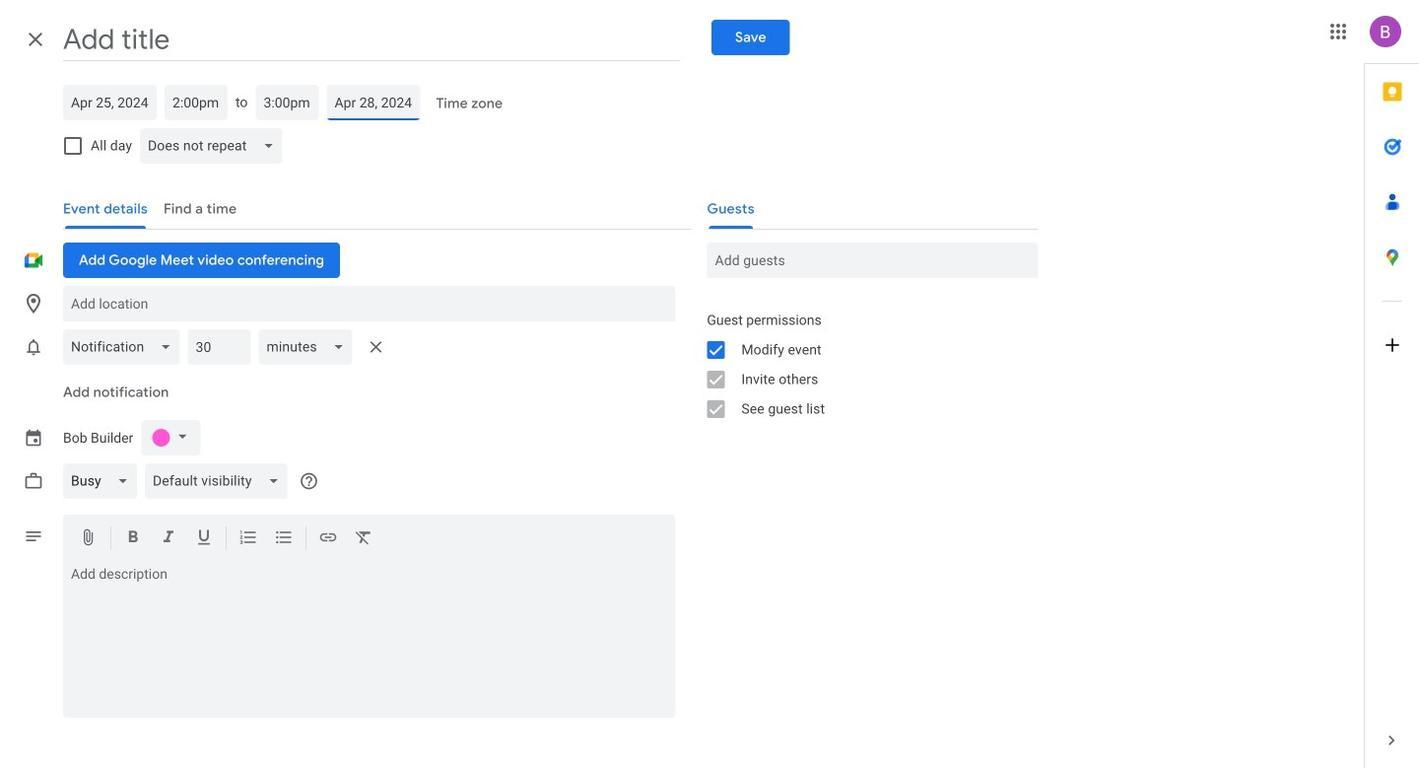 Task type: vqa. For each thing, say whether or not it's contained in the screenshot.
changes
no



Task type: locate. For each thing, give the bounding box(es) containing it.
Add location text field
[[71, 286, 668, 321]]

remove formatting image
[[354, 527, 374, 551]]

tab list
[[1366, 64, 1420, 713]]

None field
[[140, 122, 290, 170], [63, 323, 188, 371], [259, 323, 361, 371], [63, 457, 145, 505], [145, 457, 295, 505], [140, 122, 290, 170], [63, 323, 188, 371], [259, 323, 361, 371], [63, 457, 145, 505], [145, 457, 295, 505]]

30 minutes before element
[[63, 323, 392, 371]]

Minutes in advance for notification number field
[[196, 329, 243, 365]]

insert link image
[[318, 527, 338, 551]]

Description text field
[[63, 566, 676, 714]]

formatting options toolbar
[[63, 515, 676, 562]]

group
[[691, 306, 1039, 424]]



Task type: describe. For each thing, give the bounding box(es) containing it.
underline image
[[194, 527, 214, 551]]

bold image
[[123, 527, 143, 551]]

italic image
[[159, 527, 178, 551]]

numbered list image
[[239, 527, 258, 551]]

Start date text field
[[71, 85, 149, 120]]

End date text field
[[335, 85, 413, 120]]

Start time text field
[[173, 85, 220, 120]]

Title text field
[[63, 18, 680, 61]]

bulleted list image
[[274, 527, 294, 551]]

Guests text field
[[715, 243, 1031, 278]]

End time text field
[[264, 85, 311, 120]]



